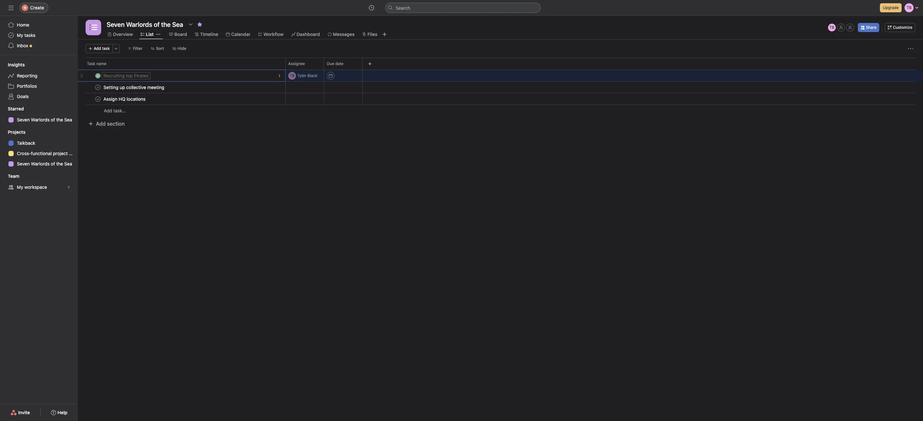Task type: vqa. For each thing, say whether or not it's contained in the screenshot.
the bottommost Seven
yes



Task type: describe. For each thing, give the bounding box(es) containing it.
my workspace
[[17, 185, 47, 190]]

invite
[[18, 411, 30, 416]]

reporting
[[17, 73, 37, 79]]

sort button
[[148, 44, 167, 53]]

add task
[[94, 46, 110, 51]]

task
[[102, 46, 110, 51]]

create
[[30, 5, 44, 10]]

help
[[58, 411, 67, 416]]

add task… button
[[104, 107, 126, 115]]

goals link
[[4, 92, 74, 102]]

sea inside starred element
[[64, 117, 72, 123]]

warlords inside starred element
[[31, 117, 50, 123]]

Completed checkbox
[[94, 95, 102, 103]]

dashboard
[[297, 31, 320, 37]]

starred element
[[0, 103, 78, 127]]

completed image
[[94, 95, 102, 103]]

add tab image
[[382, 32, 387, 37]]

share button
[[859, 23, 880, 32]]

tyler black
[[298, 73, 318, 78]]

overview
[[113, 31, 133, 37]]

see details, my workspace image
[[67, 186, 71, 190]]

add task… row
[[78, 105, 924, 117]]

my workspace link
[[4, 182, 74, 193]]

my tasks link
[[4, 30, 74, 41]]

reporting link
[[4, 71, 74, 81]]

seven inside starred element
[[17, 117, 30, 123]]

create button
[[19, 3, 48, 13]]

task…
[[113, 108, 126, 114]]

talkback
[[17, 141, 35, 146]]

portfolios link
[[4, 81, 74, 92]]

add field image
[[368, 62, 372, 66]]

files
[[368, 31, 378, 37]]

cross-
[[17, 151, 31, 156]]

plan
[[69, 151, 78, 156]]

details image
[[278, 74, 282, 78]]

due
[[327, 61, 334, 66]]

row containing tb
[[78, 70, 924, 82]]

upgrade button
[[881, 3, 903, 12]]

due date
[[327, 61, 344, 66]]

timeline
[[200, 31, 218, 37]]

list
[[146, 31, 154, 37]]

recruiting top pirates cell
[[78, 70, 286, 82]]

tb button
[[829, 24, 837, 31]]

warlords inside projects element
[[31, 161, 50, 167]]

insights element
[[0, 59, 78, 103]]

home
[[17, 22, 29, 28]]

Recruiting top Pirates text field
[[102, 73, 151, 79]]

tb inside header untitled section tree grid
[[290, 73, 295, 78]]

global element
[[0, 16, 78, 55]]

help button
[[47, 408, 72, 419]]

more actions image
[[909, 46, 914, 51]]

cross-functional project plan link
[[4, 149, 78, 159]]

add section button
[[86, 118, 127, 130]]

overview link
[[108, 31, 133, 38]]

assignee
[[289, 61, 305, 66]]

completed checkbox for setting up collective meeting text field
[[94, 84, 102, 91]]

projects element
[[0, 127, 78, 171]]

2 seven warlords of the sea link from the top
[[4, 159, 74, 169]]

section
[[107, 121, 125, 127]]

workspace
[[24, 185, 47, 190]]

calendar link
[[226, 31, 251, 38]]

list link
[[141, 31, 154, 38]]

starred button
[[0, 106, 24, 112]]

filter
[[133, 46, 143, 51]]

completed image for recruiting top pirates text field
[[94, 72, 102, 80]]

the inside starred element
[[56, 117, 63, 123]]



Task type: locate. For each thing, give the bounding box(es) containing it.
black
[[308, 73, 318, 78]]

Completed checkbox
[[94, 72, 102, 80], [94, 84, 102, 91]]

1 vertical spatial sea
[[64, 161, 72, 167]]

team button
[[0, 173, 19, 180]]

tyler
[[298, 73, 307, 78]]

hide button
[[170, 44, 189, 53]]

0 vertical spatial seven
[[17, 117, 30, 123]]

starred
[[8, 106, 24, 112]]

history image
[[369, 5, 374, 10]]

cross-functional project plan
[[17, 151, 78, 156]]

row containing task name
[[78, 58, 924, 70]]

insights button
[[0, 62, 25, 68]]

task name
[[87, 61, 106, 66]]

2 vertical spatial add
[[96, 121, 106, 127]]

date
[[336, 61, 344, 66]]

1 vertical spatial tb
[[290, 73, 295, 78]]

1 vertical spatial the
[[56, 161, 63, 167]]

of for 1st seven warlords of the sea link from the bottom
[[51, 161, 55, 167]]

1 completed checkbox from the top
[[94, 72, 102, 80]]

header untitled section tree grid
[[78, 70, 924, 117]]

home link
[[4, 20, 74, 30]]

my for my workspace
[[17, 185, 23, 190]]

seven warlords of the sea down cross-functional project plan
[[17, 161, 72, 167]]

my left tasks in the top of the page
[[17, 32, 23, 38]]

Setting up collective meeting text field
[[102, 84, 166, 91]]

my inside global element
[[17, 32, 23, 38]]

add inside row
[[104, 108, 112, 114]]

board
[[175, 31, 187, 37]]

show options image
[[188, 22, 193, 27]]

completed image up completed option
[[94, 84, 102, 91]]

the down project
[[56, 161, 63, 167]]

setting up collective meeting cell
[[78, 81, 286, 93]]

1 vertical spatial my
[[17, 185, 23, 190]]

seven warlords of the sea down goals link
[[17, 117, 72, 123]]

seven warlords of the sea
[[17, 117, 72, 123], [17, 161, 72, 167]]

tb
[[830, 25, 835, 30], [290, 73, 295, 78]]

hide
[[178, 46, 186, 51]]

completed image
[[94, 72, 102, 80], [94, 84, 102, 91]]

my for my tasks
[[17, 32, 23, 38]]

my
[[17, 32, 23, 38], [17, 185, 23, 190]]

1 vertical spatial completed image
[[94, 84, 102, 91]]

add task button
[[86, 44, 113, 53]]

1 completed image from the top
[[94, 72, 102, 80]]

seven warlords of the sea inside starred element
[[17, 117, 72, 123]]

0 vertical spatial seven warlords of the sea
[[17, 117, 72, 123]]

0 vertical spatial my
[[17, 32, 23, 38]]

add for add task
[[94, 46, 101, 51]]

1 warlords from the top
[[31, 117, 50, 123]]

0 vertical spatial tb
[[830, 25, 835, 30]]

completed checkbox for recruiting top pirates text field
[[94, 72, 102, 80]]

of down goals link
[[51, 117, 55, 123]]

talkback link
[[4, 138, 74, 149]]

seven warlords of the sea link down goals link
[[4, 115, 74, 125]]

my down team
[[17, 185, 23, 190]]

0 vertical spatial warlords
[[31, 117, 50, 123]]

add left task
[[94, 46, 101, 51]]

Search tasks, projects, and more text field
[[385, 3, 541, 13]]

add task…
[[104, 108, 126, 114]]

the down goals link
[[56, 117, 63, 123]]

0 vertical spatial the
[[56, 117, 63, 123]]

seven warlords of the sea link
[[4, 115, 74, 125], [4, 159, 74, 169]]

my inside teams element
[[17, 185, 23, 190]]

goals
[[17, 94, 29, 99]]

add for add task…
[[104, 108, 112, 114]]

list image
[[90, 24, 97, 31]]

customize
[[894, 25, 913, 30]]

1 horizontal spatial tb
[[830, 25, 835, 30]]

customize button
[[886, 23, 916, 32]]

calendar
[[231, 31, 251, 37]]

invite button
[[6, 408, 34, 419]]

1 seven from the top
[[17, 117, 30, 123]]

1 my from the top
[[17, 32, 23, 38]]

of down cross-functional project plan
[[51, 161, 55, 167]]

of
[[51, 117, 55, 123], [51, 161, 55, 167]]

completed image for setting up collective meeting text field
[[94, 84, 102, 91]]

0 vertical spatial add
[[94, 46, 101, 51]]

completed checkbox inside setting up collective meeting cell
[[94, 84, 102, 91]]

seven
[[17, 117, 30, 123], [17, 161, 30, 167]]

team
[[8, 174, 19, 179]]

tb inside 'button'
[[830, 25, 835, 30]]

messages
[[333, 31, 355, 37]]

add left task…
[[104, 108, 112, 114]]

of inside projects element
[[51, 161, 55, 167]]

completed checkbox down task name
[[94, 72, 102, 80]]

the inside projects element
[[56, 161, 63, 167]]

warlords
[[31, 117, 50, 123], [31, 161, 50, 167]]

teams element
[[0, 171, 78, 194]]

files link
[[363, 31, 378, 38]]

warlords down goals link
[[31, 117, 50, 123]]

seven inside projects element
[[17, 161, 30, 167]]

tasks
[[24, 32, 35, 38]]

sort
[[156, 46, 164, 51]]

project
[[53, 151, 68, 156]]

2 sea from the top
[[64, 161, 72, 167]]

board link
[[169, 31, 187, 38]]

messages link
[[328, 31, 355, 38]]

the
[[56, 117, 63, 123], [56, 161, 63, 167]]

remove from starred image
[[197, 22, 202, 27]]

of for seven warlords of the sea link within starred element
[[51, 117, 55, 123]]

projects button
[[0, 129, 25, 136]]

row
[[78, 58, 924, 70], [86, 69, 916, 70], [78, 70, 924, 82], [78, 81, 924, 93], [78, 93, 924, 105]]

2 the from the top
[[56, 161, 63, 167]]

0 vertical spatial sea
[[64, 117, 72, 123]]

sea inside projects element
[[64, 161, 72, 167]]

completed image inside recruiting top pirates cell
[[94, 72, 102, 80]]

name
[[96, 61, 106, 66]]

seven warlords of the sea link inside starred element
[[4, 115, 74, 125]]

tab actions image
[[156, 32, 160, 36]]

add
[[94, 46, 101, 51], [104, 108, 112, 114], [96, 121, 106, 127]]

1 sea from the top
[[64, 117, 72, 123]]

portfolios
[[17, 83, 37, 89]]

1 the from the top
[[56, 117, 63, 123]]

inbox link
[[4, 41, 74, 51]]

add for add section
[[96, 121, 106, 127]]

2 seven from the top
[[17, 161, 30, 167]]

2 completed checkbox from the top
[[94, 84, 102, 91]]

0 vertical spatial completed checkbox
[[94, 72, 102, 80]]

dashboard link
[[292, 31, 320, 38]]

0 vertical spatial of
[[51, 117, 55, 123]]

my tasks
[[17, 32, 35, 38]]

1 of from the top
[[51, 117, 55, 123]]

add section
[[96, 121, 125, 127]]

completed image inside setting up collective meeting cell
[[94, 84, 102, 91]]

filter button
[[125, 44, 145, 53]]

1 vertical spatial completed checkbox
[[94, 84, 102, 91]]

seven warlords of the sea inside projects element
[[17, 161, 72, 167]]

more actions image
[[114, 47, 118, 51]]

insights
[[8, 62, 25, 68]]

task
[[87, 61, 95, 66]]

1 vertical spatial seven warlords of the sea
[[17, 161, 72, 167]]

completed image down task name
[[94, 72, 102, 80]]

2 my from the top
[[17, 185, 23, 190]]

seven warlords of the sea link down functional
[[4, 159, 74, 169]]

2 seven warlords of the sea from the top
[[17, 161, 72, 167]]

projects
[[8, 129, 25, 135]]

completed checkbox up completed option
[[94, 84, 102, 91]]

share
[[867, 25, 877, 30]]

sea
[[64, 117, 72, 123], [64, 161, 72, 167]]

1 vertical spatial seven warlords of the sea link
[[4, 159, 74, 169]]

timeline link
[[195, 31, 218, 38]]

0 vertical spatial completed image
[[94, 72, 102, 80]]

0 vertical spatial seven warlords of the sea link
[[4, 115, 74, 125]]

2 completed image from the top
[[94, 84, 102, 91]]

workflow link
[[258, 31, 284, 38]]

1 seven warlords of the sea from the top
[[17, 117, 72, 123]]

2 of from the top
[[51, 161, 55, 167]]

seven down cross-
[[17, 161, 30, 167]]

completed checkbox inside recruiting top pirates cell
[[94, 72, 102, 80]]

upgrade
[[884, 5, 900, 10]]

warlords down cross-functional project plan link
[[31, 161, 50, 167]]

add left section
[[96, 121, 106, 127]]

inbox
[[17, 43, 28, 48]]

1 vertical spatial of
[[51, 161, 55, 167]]

2 warlords from the top
[[31, 161, 50, 167]]

Assign HQ locations text field
[[102, 96, 148, 102]]

functional
[[31, 151, 52, 156]]

None text field
[[105, 18, 185, 30]]

1 vertical spatial warlords
[[31, 161, 50, 167]]

1 vertical spatial seven
[[17, 161, 30, 167]]

hide sidebar image
[[8, 5, 14, 10]]

assign hq locations cell
[[78, 93, 286, 105]]

1 seven warlords of the sea link from the top
[[4, 115, 74, 125]]

workflow
[[264, 31, 284, 37]]

seven down 'starred'
[[17, 117, 30, 123]]

1 vertical spatial add
[[104, 108, 112, 114]]

0 horizontal spatial tb
[[290, 73, 295, 78]]

of inside starred element
[[51, 117, 55, 123]]



